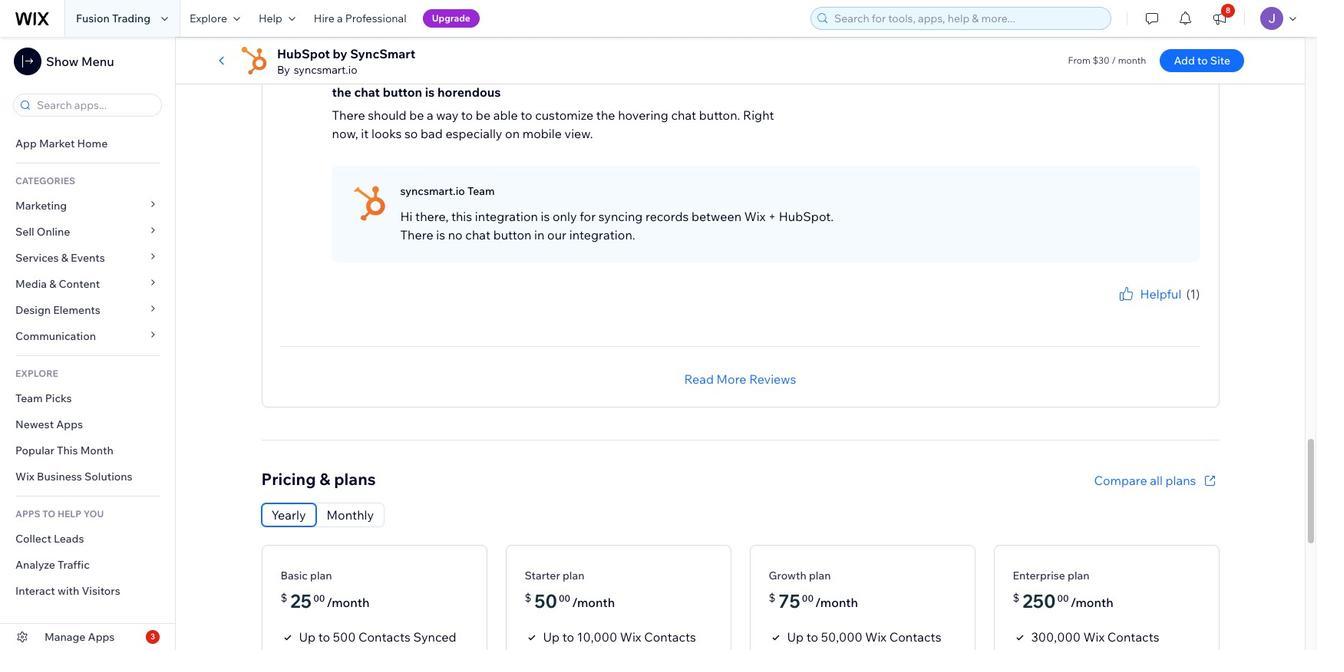 Task type: describe. For each thing, give the bounding box(es) containing it.
wix inside the sidebar element
[[15, 470, 34, 484]]

& for plans
[[320, 469, 330, 489]]

bad
[[421, 126, 443, 141]]

$ 25 00 /month
[[281, 589, 370, 612]]

marketing
[[15, 199, 67, 213]]

apps to help you
[[15, 508, 104, 520]]

records
[[645, 208, 689, 224]]

up to 500 contacts synced
[[299, 629, 456, 644]]

compare all plans
[[1094, 473, 1196, 488]]

growth plan
[[769, 568, 831, 582]]

helpful
[[1140, 286, 1182, 301]]

from
[[1068, 54, 1090, 66]]

there inside the chat button is horendous there should be a way to be able to customize the hovering chat button. right now, it looks so bad especially on mobile view.
[[332, 107, 365, 123]]

0 horizontal spatial a
[[337, 12, 343, 25]]

leads
[[54, 532, 84, 546]]

00 for 25
[[313, 592, 325, 604]]

& for content
[[49, 277, 56, 291]]

$ 250 00 /month
[[1013, 589, 1113, 612]]

1 horizontal spatial /
[[1112, 54, 1116, 66]]

popular this month
[[15, 444, 113, 457]]

way
[[436, 107, 458, 123]]

apps for newest apps
[[56, 418, 83, 431]]

especially
[[445, 126, 502, 141]]

traffic
[[58, 558, 90, 572]]

mobile
[[522, 126, 562, 141]]

fusion trading
[[76, 12, 150, 25]]

collect leads
[[15, 532, 84, 546]]

1 horizontal spatial for
[[1124, 303, 1137, 314]]

our
[[547, 227, 566, 242]]

hs for 75
[[848, 648, 865, 650]]

menu
[[81, 54, 114, 69]]

hire a professional link
[[305, 0, 416, 37]]

you
[[83, 508, 104, 520]]

online
[[37, 225, 70, 239]]

you
[[1107, 303, 1122, 314]]

only
[[553, 208, 577, 224]]

right
[[743, 107, 774, 123]]

horendous
[[437, 84, 501, 99]]

Search apps... field
[[32, 94, 157, 116]]

jan
[[416, 46, 435, 60]]

your
[[1139, 303, 1158, 314]]

it
[[361, 126, 369, 141]]

$ for 50
[[525, 591, 531, 605]]

fr
[[292, 57, 306, 71]]

00 for 250
[[1057, 592, 1069, 604]]

sell online link
[[0, 219, 175, 245]]

visitors
[[82, 584, 120, 598]]

newest apps
[[15, 418, 83, 431]]

wix inside up to 10,000 wix contacts synced to hs
[[620, 629, 641, 644]]

synced inside up to 10,000 wix contacts synced to hs
[[543, 648, 586, 650]]

in
[[534, 227, 545, 242]]

show
[[46, 54, 79, 69]]

plan for 250
[[1068, 568, 1090, 582]]

basic plan
[[281, 568, 332, 582]]

read more reviews button
[[684, 370, 796, 388]]

events
[[71, 251, 105, 265]]

should
[[368, 107, 406, 123]]

this
[[57, 444, 78, 457]]

300,000 wix contacts synced to hs
[[1031, 629, 1159, 650]]

hs inside 300,000 wix contacts synced to hs
[[1092, 648, 1109, 650]]

2 vertical spatial is
[[436, 227, 445, 242]]

francispsecret
[[331, 46, 406, 60]]

popular
[[15, 444, 54, 457]]

0 vertical spatial team
[[467, 184, 495, 198]]

00 for 50
[[559, 592, 570, 604]]

read
[[684, 371, 714, 387]]

media
[[15, 277, 47, 291]]

plan for 50
[[563, 568, 584, 582]]

there,
[[415, 208, 448, 224]]

50
[[534, 589, 557, 612]]

media & content
[[15, 277, 100, 291]]

$ for 25
[[281, 591, 287, 605]]

$ for 75
[[769, 591, 775, 605]]

elements
[[53, 303, 100, 317]]

3
[[150, 632, 155, 642]]

0 horizontal spatial the
[[332, 84, 351, 99]]

by
[[333, 46, 347, 61]]

interact with visitors link
[[0, 578, 175, 604]]

help button
[[249, 0, 305, 37]]

home
[[77, 137, 108, 150]]

hs for 50
[[603, 648, 621, 650]]

1 contacts from the left
[[358, 629, 410, 644]]

on
[[505, 126, 520, 141]]

250
[[1023, 589, 1056, 612]]

manage apps
[[45, 630, 115, 644]]

upgrade button
[[423, 9, 480, 28]]

8 button
[[1203, 0, 1236, 37]]

solutions
[[84, 470, 132, 484]]

to left 50,000
[[806, 629, 818, 644]]

1 be from the left
[[409, 107, 424, 123]]

Search for tools, apps, help & more... field
[[830, 8, 1106, 29]]

read more reviews
[[684, 371, 796, 387]]

thank you for your feedback
[[1078, 303, 1200, 314]]

team inside the sidebar element
[[15, 391, 43, 405]]

services & events link
[[0, 245, 175, 271]]

app market home
[[15, 137, 108, 150]]

view.
[[565, 126, 593, 141]]

feedback
[[1160, 303, 1200, 314]]

business
[[37, 470, 82, 484]]

newest apps link
[[0, 411, 175, 437]]

a inside the chat button is horendous there should be a way to be able to customize the hovering chat button. right now, it looks so bad especially on mobile view.
[[427, 107, 433, 123]]

add
[[1174, 54, 1195, 68]]

1 horizontal spatial the
[[596, 107, 615, 123]]

team picks
[[15, 391, 72, 405]]

between
[[692, 208, 742, 224]]

app
[[15, 137, 37, 150]]

8
[[1226, 5, 1231, 15]]

plans for compare all plans
[[1165, 473, 1196, 488]]

upgrade
[[432, 12, 470, 24]]

apps for manage apps
[[88, 630, 115, 644]]

up for 50
[[543, 629, 560, 644]]

all
[[1150, 473, 1163, 488]]

0 horizontal spatial chat
[[354, 84, 380, 99]]

basic
[[281, 568, 308, 582]]

synced inside up to 50,000 wix contacts synced to hs
[[787, 648, 830, 650]]

show menu button
[[14, 48, 114, 75]]

app market home link
[[0, 130, 175, 157]]

wix inside 300,000 wix contacts synced to hs
[[1083, 629, 1105, 644]]

wix inside hi there, this integration is only for syncing records between wix + hubspot. there is no chat button in our integration.
[[744, 208, 766, 224]]

this
[[451, 208, 472, 224]]

more
[[717, 371, 746, 387]]

syncsmart.io team
[[400, 184, 495, 198]]

manage
[[45, 630, 86, 644]]

$30
[[1093, 54, 1110, 66]]

plan for 75
[[809, 568, 831, 582]]

s y image
[[350, 184, 386, 221]]



Task type: vqa. For each thing, say whether or not it's contained in the screenshot.
rightmost info
no



Task type: locate. For each thing, give the bounding box(es) containing it.
00 right 75
[[802, 592, 814, 604]]

1 horizontal spatial apps
[[88, 630, 115, 644]]

50,000
[[821, 629, 863, 644]]

there inside hi there, this integration is only for syncing records between wix + hubspot. there is no chat button in our integration.
[[400, 227, 433, 242]]

interact with visitors
[[15, 584, 120, 598]]

4 00 from the left
[[1057, 592, 1069, 604]]

plans up monthly button
[[334, 469, 376, 489]]

1 vertical spatial there
[[400, 227, 433, 242]]

plan up $ 25 00 /month
[[310, 568, 332, 582]]

customize
[[535, 107, 593, 123]]

hubspot by syncsmart logo image
[[240, 47, 268, 74]]

button up "should"
[[383, 84, 422, 99]]

up inside up to 50,000 wix contacts synced to hs
[[787, 629, 804, 644]]

francispsecret / jan 07, 2022
[[331, 46, 479, 60]]

/month up 50,000
[[815, 595, 858, 610]]

the
[[332, 84, 351, 99], [596, 107, 615, 123]]

chat inside hi there, this integration is only for syncing records between wix + hubspot. there is no chat button in our integration.
[[465, 227, 491, 242]]

(1)
[[1186, 286, 1200, 301]]

to down the 10,000
[[589, 648, 601, 650]]

enterprise
[[1013, 568, 1065, 582]]

sidebar element
[[0, 37, 176, 650]]

3 $ from the left
[[769, 591, 775, 605]]

chat
[[354, 84, 380, 99], [671, 107, 696, 123], [465, 227, 491, 242]]

syncsmart.io up there,
[[400, 184, 465, 198]]

& left events
[[61, 251, 68, 265]]

professional
[[345, 12, 407, 25]]

there
[[332, 107, 365, 123], [400, 227, 433, 242]]

contacts inside up to 10,000 wix contacts synced to hs
[[644, 629, 696, 644]]

10,000
[[577, 629, 617, 644]]

00 right 250
[[1057, 592, 1069, 604]]

for right you
[[1124, 303, 1137, 314]]

2 contacts from the left
[[644, 629, 696, 644]]

to left site
[[1197, 54, 1208, 68]]

is inside the chat button is horendous there should be a way to be able to customize the hovering chat button. right now, it looks so bad especially on mobile view.
[[425, 84, 435, 99]]

3 up from the left
[[787, 629, 804, 644]]

for right only
[[580, 208, 596, 224]]

0 horizontal spatial &
[[49, 277, 56, 291]]

$ 50 00 /month
[[525, 589, 615, 612]]

0 vertical spatial chat
[[354, 84, 380, 99]]

0 horizontal spatial team
[[15, 391, 43, 405]]

/month for 75
[[815, 595, 858, 610]]

up for 75
[[787, 629, 804, 644]]

2 $ from the left
[[525, 591, 531, 605]]

1 $ from the left
[[281, 591, 287, 605]]

00 inside $ 75 00 /month
[[802, 592, 814, 604]]

1 horizontal spatial team
[[467, 184, 495, 198]]

1 /month from the left
[[327, 595, 370, 610]]

button down integration
[[493, 227, 531, 242]]

/ left jan on the top of the page
[[408, 46, 413, 60]]

wix down popular
[[15, 470, 34, 484]]

1 horizontal spatial &
[[61, 251, 68, 265]]

0 vertical spatial there
[[332, 107, 365, 123]]

chat left button.
[[671, 107, 696, 123]]

/month inside $ 50 00 /month
[[572, 595, 615, 610]]

contacts inside up to 50,000 wix contacts synced to hs
[[889, 629, 941, 644]]

0 vertical spatial is
[[425, 84, 435, 99]]

1 horizontal spatial up
[[543, 629, 560, 644]]

1 vertical spatial button
[[493, 227, 531, 242]]

plan for 25
[[310, 568, 332, 582]]

0 horizontal spatial syncsmart.io
[[294, 63, 357, 77]]

to inside 300,000 wix contacts synced to hs
[[1077, 648, 1089, 650]]

07,
[[437, 46, 452, 60]]

button.
[[699, 107, 740, 123]]

4 /month from the left
[[1070, 595, 1113, 610]]

to inside button
[[1197, 54, 1208, 68]]

0 horizontal spatial plans
[[334, 469, 376, 489]]

there up now,
[[332, 107, 365, 123]]

00 for 75
[[802, 592, 814, 604]]

0 vertical spatial apps
[[56, 418, 83, 431]]

the left 'hovering'
[[596, 107, 615, 123]]

$ left 250
[[1013, 591, 1020, 605]]

to down 50,000
[[833, 648, 845, 650]]

0 horizontal spatial /
[[408, 46, 413, 60]]

00
[[313, 592, 325, 604], [559, 592, 570, 604], [802, 592, 814, 604], [1057, 592, 1069, 604]]

1 up from the left
[[299, 629, 316, 644]]

4 $ from the left
[[1013, 591, 1020, 605]]

design elements
[[15, 303, 100, 317]]

500
[[333, 629, 356, 644]]

1 horizontal spatial is
[[436, 227, 445, 242]]

to
[[42, 508, 55, 520]]

chat up "should"
[[354, 84, 380, 99]]

1 vertical spatial chat
[[671, 107, 696, 123]]

$ inside $ 25 00 /month
[[281, 591, 287, 605]]

/month for 250
[[1070, 595, 1113, 610]]

0 vertical spatial syncsmart.io
[[294, 63, 357, 77]]

for inside hi there, this integration is only for syncing records between wix + hubspot. there is no chat button in our integration.
[[580, 208, 596, 224]]

market
[[39, 137, 75, 150]]

help
[[259, 12, 282, 25]]

2 horizontal spatial &
[[320, 469, 330, 489]]

& right pricing
[[320, 469, 330, 489]]

hubspot.
[[779, 208, 834, 224]]

hs down $ 250 00 /month
[[1092, 648, 1109, 650]]

2 horizontal spatial up
[[787, 629, 804, 644]]

$ inside $ 250 00 /month
[[1013, 591, 1020, 605]]

up
[[299, 629, 316, 644], [543, 629, 560, 644], [787, 629, 804, 644]]

to right "able"
[[521, 107, 532, 123]]

integration
[[475, 208, 538, 224]]

2 horizontal spatial chat
[[671, 107, 696, 123]]

add to site
[[1174, 54, 1230, 68]]

2 vertical spatial chat
[[465, 227, 491, 242]]

$ left 50
[[525, 591, 531, 605]]

2 vertical spatial &
[[320, 469, 330, 489]]

2 hs from the left
[[848, 648, 865, 650]]

team up this
[[467, 184, 495, 198]]

to left 500
[[318, 629, 330, 644]]

/month inside $ 250 00 /month
[[1070, 595, 1113, 610]]

1 horizontal spatial be
[[476, 107, 491, 123]]

newest
[[15, 418, 54, 431]]

plans
[[334, 469, 376, 489], [1165, 473, 1196, 488]]

3 plan from the left
[[809, 568, 831, 582]]

/ right "$30"
[[1112, 54, 1116, 66]]

up down 50
[[543, 629, 560, 644]]

/month inside $ 25 00 /month
[[327, 595, 370, 610]]

plans for pricing & plans
[[334, 469, 376, 489]]

there down hi
[[400, 227, 433, 242]]

from $30 / month
[[1068, 54, 1146, 66]]

the down hubspot by syncsmart by syncsmart.io
[[332, 84, 351, 99]]

2 horizontal spatial hs
[[1092, 648, 1109, 650]]

up down 25
[[299, 629, 316, 644]]

hire a professional
[[314, 12, 407, 25]]

0 horizontal spatial there
[[332, 107, 365, 123]]

plan up $ 250 00 /month
[[1068, 568, 1090, 582]]

compare
[[1094, 473, 1147, 488]]

chat right no
[[465, 227, 491, 242]]

2 up from the left
[[543, 629, 560, 644]]

wix left "+"
[[744, 208, 766, 224]]

0 vertical spatial a
[[337, 12, 343, 25]]

$ inside $ 50 00 /month
[[525, 591, 531, 605]]

hi there, this integration is only for syncing records between wix + hubspot. there is no chat button in our integration.
[[400, 208, 834, 242]]

up inside up to 10,000 wix contacts synced to hs
[[543, 629, 560, 644]]

1 vertical spatial the
[[596, 107, 615, 123]]

apps right manage
[[88, 630, 115, 644]]

wix business solutions link
[[0, 464, 175, 490]]

0 horizontal spatial button
[[383, 84, 422, 99]]

00 inside $ 250 00 /month
[[1057, 592, 1069, 604]]

apps up the 'this'
[[56, 418, 83, 431]]

4 plan from the left
[[1068, 568, 1090, 582]]

content
[[59, 277, 100, 291]]

00 inside $ 25 00 /month
[[313, 592, 325, 604]]

up for 25
[[299, 629, 316, 644]]

syncsmart.io inside hubspot by syncsmart by syncsmart.io
[[294, 63, 357, 77]]

0 horizontal spatial up
[[299, 629, 316, 644]]

plans right all
[[1165, 473, 1196, 488]]

analyze
[[15, 558, 55, 572]]

/month up 500
[[327, 595, 370, 610]]

1 horizontal spatial plans
[[1165, 473, 1196, 488]]

0 horizontal spatial apps
[[56, 418, 83, 431]]

$ inside $ 75 00 /month
[[769, 591, 775, 605]]

monthly
[[327, 507, 374, 522]]

now,
[[332, 126, 358, 141]]

to down 300,000 at the right bottom of page
[[1077, 648, 1089, 650]]

wix right 300,000 at the right bottom of page
[[1083, 629, 1105, 644]]

trading
[[112, 12, 150, 25]]

contacts inside 300,000 wix contacts synced to hs
[[1107, 629, 1159, 644]]

1 vertical spatial team
[[15, 391, 43, 405]]

25
[[290, 589, 312, 612]]

team
[[467, 184, 495, 198], [15, 391, 43, 405]]

hs inside up to 10,000 wix contacts synced to hs
[[603, 648, 621, 650]]

1 vertical spatial for
[[1124, 303, 1137, 314]]

0 vertical spatial the
[[332, 84, 351, 99]]

$
[[281, 591, 287, 605], [525, 591, 531, 605], [769, 591, 775, 605], [1013, 591, 1020, 605]]

00 inside $ 50 00 /month
[[559, 592, 570, 604]]

1 plan from the left
[[310, 568, 332, 582]]

/month for 25
[[327, 595, 370, 610]]

hubspot
[[277, 46, 330, 61]]

& for events
[[61, 251, 68, 265]]

syncsmart
[[350, 46, 415, 61]]

services & events
[[15, 251, 105, 265]]

/month up 300,000 wix contacts synced to hs
[[1070, 595, 1113, 610]]

0 horizontal spatial be
[[409, 107, 424, 123]]

syncsmart.io down by
[[294, 63, 357, 77]]

0 horizontal spatial for
[[580, 208, 596, 224]]

a right the hire
[[337, 12, 343, 25]]

is left no
[[436, 227, 445, 242]]

compare all plans link
[[1094, 471, 1219, 489]]

explore
[[190, 12, 227, 25]]

analyze traffic link
[[0, 552, 175, 578]]

by
[[277, 63, 290, 77]]

to up especially
[[461, 107, 473, 123]]

$ for 250
[[1013, 591, 1020, 605]]

marketing link
[[0, 193, 175, 219]]

2 horizontal spatial is
[[541, 208, 550, 224]]

2 plan from the left
[[563, 568, 584, 582]]

hs down the 10,000
[[603, 648, 621, 650]]

be up so in the left of the page
[[409, 107, 424, 123]]

1 vertical spatial is
[[541, 208, 550, 224]]

up down 75
[[787, 629, 804, 644]]

wix right 50,000
[[865, 629, 887, 644]]

wix business solutions
[[15, 470, 132, 484]]

is up the in
[[541, 208, 550, 224]]

explore
[[15, 368, 58, 379]]

picks
[[45, 391, 72, 405]]

3 hs from the left
[[1092, 648, 1109, 650]]

team down explore
[[15, 391, 43, 405]]

1 vertical spatial a
[[427, 107, 433, 123]]

&
[[61, 251, 68, 265], [49, 277, 56, 291], [320, 469, 330, 489]]

1 horizontal spatial hs
[[848, 648, 865, 650]]

hs down 50,000
[[848, 648, 865, 650]]

4 contacts from the left
[[1107, 629, 1159, 644]]

pricing
[[261, 469, 316, 489]]

0 horizontal spatial hs
[[603, 648, 621, 650]]

+
[[768, 208, 776, 224]]

up to 10,000 wix contacts synced to hs
[[543, 629, 696, 650]]

hs inside up to 50,000 wix contacts synced to hs
[[848, 648, 865, 650]]

is left horendous
[[425, 84, 435, 99]]

reviews
[[749, 371, 796, 387]]

the chat button is horendous there should be a way to be able to customize the hovering chat button. right now, it looks so bad especially on mobile view.
[[332, 84, 774, 141]]

contacts
[[358, 629, 410, 644], [644, 629, 696, 644], [889, 629, 941, 644], [1107, 629, 1159, 644]]

site
[[1210, 54, 1230, 68]]

1 vertical spatial apps
[[88, 630, 115, 644]]

0 horizontal spatial is
[[425, 84, 435, 99]]

1 vertical spatial syncsmart.io
[[400, 184, 465, 198]]

$ left 75
[[769, 591, 775, 605]]

$ left 25
[[281, 591, 287, 605]]

integration.
[[569, 227, 635, 242]]

hovering
[[618, 107, 668, 123]]

show menu
[[46, 54, 114, 69]]

75
[[779, 589, 800, 612]]

wix inside up to 50,000 wix contacts synced to hs
[[865, 629, 887, 644]]

3 /month from the left
[[815, 595, 858, 610]]

1 horizontal spatial chat
[[465, 227, 491, 242]]

1 00 from the left
[[313, 592, 325, 604]]

synced inside 300,000 wix contacts synced to hs
[[1031, 648, 1074, 650]]

be up especially
[[476, 107, 491, 123]]

00 right 25
[[313, 592, 325, 604]]

1 vertical spatial &
[[49, 277, 56, 291]]

2022
[[454, 46, 479, 60]]

0 vertical spatial button
[[383, 84, 422, 99]]

to left the 10,000
[[562, 629, 574, 644]]

wix right the 10,000
[[620, 629, 641, 644]]

apps
[[56, 418, 83, 431], [88, 630, 115, 644]]

1 horizontal spatial button
[[493, 227, 531, 242]]

button inside hi there, this integration is only for syncing records between wix + hubspot. there is no chat button in our integration.
[[493, 227, 531, 242]]

1 hs from the left
[[603, 648, 621, 650]]

2 /month from the left
[[572, 595, 615, 610]]

enterprise plan
[[1013, 568, 1090, 582]]

help
[[57, 508, 81, 520]]

/month for 50
[[572, 595, 615, 610]]

syncsmart.io
[[294, 63, 357, 77], [400, 184, 465, 198]]

1 horizontal spatial a
[[427, 107, 433, 123]]

fusion
[[76, 12, 110, 25]]

/month up the 10,000
[[572, 595, 615, 610]]

0 vertical spatial for
[[580, 208, 596, 224]]

up to 50,000 wix contacts synced to hs
[[787, 629, 941, 650]]

00 right 50
[[559, 592, 570, 604]]

plan up $ 50 00 /month
[[563, 568, 584, 582]]

2 00 from the left
[[559, 592, 570, 604]]

2 be from the left
[[476, 107, 491, 123]]

button inside the chat button is horendous there should be a way to be able to customize the hovering chat button. right now, it looks so bad especially on mobile view.
[[383, 84, 422, 99]]

1 horizontal spatial there
[[400, 227, 433, 242]]

0 vertical spatial &
[[61, 251, 68, 265]]

plan up $ 75 00 /month at bottom
[[809, 568, 831, 582]]

1 horizontal spatial syncsmart.io
[[400, 184, 465, 198]]

3 00 from the left
[[802, 592, 814, 604]]

popular this month link
[[0, 437, 175, 464]]

/month inside $ 75 00 /month
[[815, 595, 858, 610]]

3 contacts from the left
[[889, 629, 941, 644]]

a left way
[[427, 107, 433, 123]]

/
[[408, 46, 413, 60], [1112, 54, 1116, 66]]

& right media
[[49, 277, 56, 291]]



